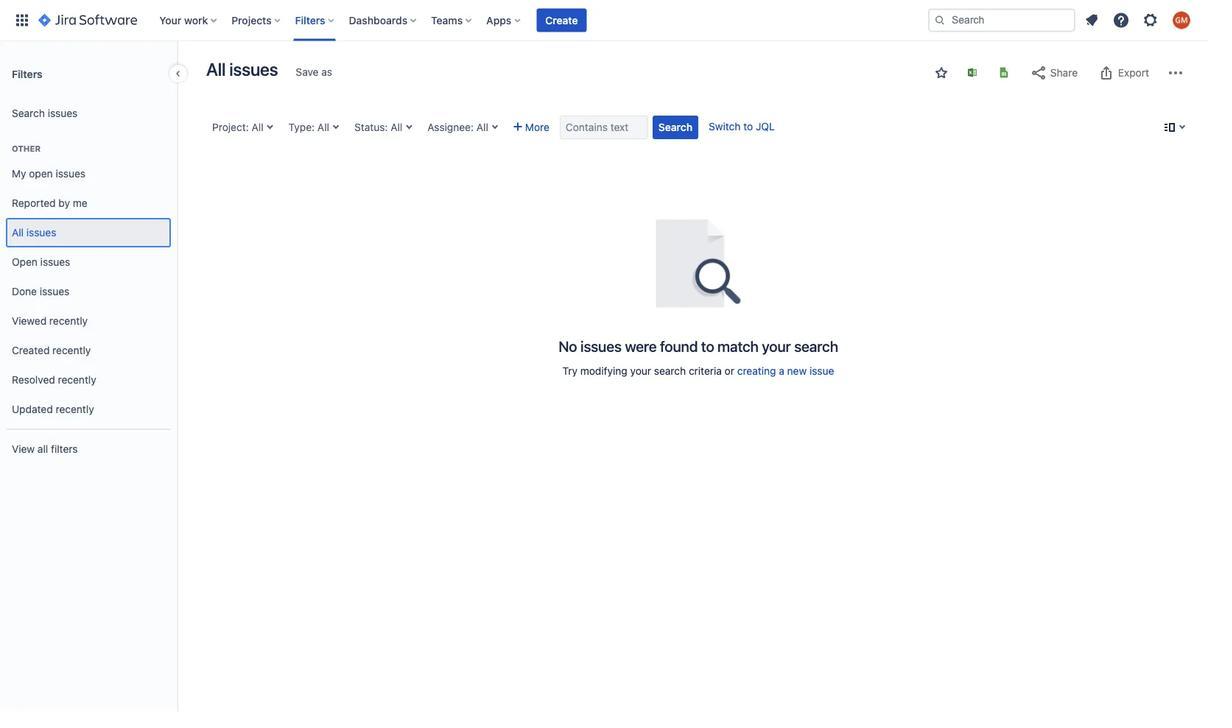 Task type: locate. For each thing, give the bounding box(es) containing it.
all for assignee: all
[[477, 121, 489, 133]]

issues inside the all issues link
[[26, 227, 56, 239]]

other
[[12, 144, 41, 154]]

all right assignee: at the left top of page
[[477, 121, 489, 133]]

banner
[[0, 0, 1209, 41]]

0 vertical spatial filters
[[295, 14, 326, 26]]

0 vertical spatial all issues
[[206, 59, 278, 80]]

to up criteria
[[702, 338, 715, 355]]

1 vertical spatial to
[[702, 338, 715, 355]]

view all filters link
[[6, 435, 171, 464]]

all for type: all
[[318, 121, 330, 133]]

your down were
[[631, 365, 652, 377]]

0 horizontal spatial your
[[631, 365, 652, 377]]

search for search issues
[[12, 107, 45, 119]]

issues inside done issues link
[[40, 286, 70, 298]]

all right project:
[[252, 121, 264, 133]]

1 vertical spatial filters
[[12, 68, 43, 80]]

updated
[[12, 404, 53, 416]]

0 vertical spatial search
[[12, 107, 45, 119]]

reported
[[12, 197, 56, 209]]

1 vertical spatial all issues
[[12, 227, 56, 239]]

all right type:
[[318, 121, 330, 133]]

recently for resolved recently
[[58, 374, 96, 386]]

issues up 'viewed recently'
[[40, 286, 70, 298]]

all up open on the left of the page
[[12, 227, 24, 239]]

issues right open on the left of the page
[[40, 256, 70, 268]]

jira software image
[[38, 11, 137, 29], [38, 11, 137, 29]]

other group
[[6, 128, 171, 429]]

all
[[206, 59, 226, 80], [252, 121, 264, 133], [318, 121, 330, 133], [391, 121, 403, 133], [477, 121, 489, 133], [12, 227, 24, 239]]

search button
[[653, 116, 699, 139]]

more
[[526, 121, 550, 133]]

recently down viewed recently link
[[52, 345, 91, 357]]

search left switch
[[659, 121, 693, 133]]

created recently
[[12, 345, 91, 357]]

my
[[12, 168, 26, 180]]

recently down resolved recently link on the left
[[56, 404, 94, 416]]

your profile and settings image
[[1174, 11, 1191, 29]]

recently for updated recently
[[56, 404, 94, 416]]

0 vertical spatial search
[[795, 338, 839, 355]]

search for search
[[659, 121, 693, 133]]

resolved recently link
[[6, 366, 171, 395]]

more button
[[508, 116, 556, 139]]

your work
[[159, 14, 208, 26]]

were
[[625, 338, 657, 355]]

open
[[29, 168, 53, 180]]

all issues down reported at the top left
[[12, 227, 56, 239]]

open in microsoft excel image
[[967, 67, 979, 79]]

filters button
[[291, 8, 340, 32]]

search inside 'button'
[[659, 121, 693, 133]]

search
[[795, 338, 839, 355], [654, 365, 686, 377]]

switch to jql link
[[709, 121, 775, 133]]

filters
[[295, 14, 326, 26], [12, 68, 43, 80]]

jql
[[756, 121, 775, 133]]

or
[[725, 365, 735, 377]]

appswitcher icon image
[[13, 11, 31, 29]]

search
[[12, 107, 45, 119], [659, 121, 693, 133]]

0 horizontal spatial filters
[[12, 68, 43, 80]]

1 horizontal spatial filters
[[295, 14, 326, 26]]

to
[[744, 121, 754, 133], [702, 338, 715, 355]]

type:
[[289, 121, 315, 133]]

search up other
[[12, 107, 45, 119]]

issues down projects popup button
[[229, 59, 278, 80]]

0 horizontal spatial search
[[654, 365, 686, 377]]

viewed recently
[[12, 315, 88, 327]]

search issues link
[[6, 99, 171, 128]]

work
[[184, 14, 208, 26]]

1 horizontal spatial to
[[744, 121, 754, 133]]

1 horizontal spatial search
[[795, 338, 839, 355]]

save as
[[296, 66, 333, 78]]

search image
[[935, 14, 947, 26]]

filters
[[51, 443, 78, 456]]

open issues
[[12, 256, 70, 268]]

done
[[12, 286, 37, 298]]

issues inside the open issues link
[[40, 256, 70, 268]]

assignee:
[[428, 121, 474, 133]]

done issues
[[12, 286, 70, 298]]

all right status:
[[391, 121, 403, 133]]

teams button
[[427, 8, 478, 32]]

all issues down projects
[[206, 59, 278, 80]]

project: all
[[212, 121, 264, 133]]

filters up search issues
[[12, 68, 43, 80]]

0 vertical spatial your
[[762, 338, 791, 355]]

resolved
[[12, 374, 55, 386]]

search issues
[[12, 107, 78, 119]]

as
[[322, 66, 333, 78]]

your
[[762, 338, 791, 355], [631, 365, 652, 377]]

issues inside search issues link
[[48, 107, 78, 119]]

no issues were found to match your search
[[559, 338, 839, 355]]

all
[[38, 443, 48, 456]]

0 horizontal spatial search
[[12, 107, 45, 119]]

issues right open at the left
[[56, 168, 86, 180]]

view
[[12, 443, 35, 456]]

1 horizontal spatial all issues
[[206, 59, 278, 80]]

export
[[1119, 67, 1150, 79]]

small image
[[936, 67, 948, 79]]

open in google sheets image
[[999, 67, 1011, 79]]

by
[[59, 197, 70, 209]]

1 vertical spatial search
[[654, 365, 686, 377]]

save as button
[[289, 60, 340, 84]]

issues up the open issues
[[26, 227, 56, 239]]

your
[[159, 14, 182, 26]]

notifications image
[[1084, 11, 1101, 29]]

updated recently
[[12, 404, 94, 416]]

0 horizontal spatial to
[[702, 338, 715, 355]]

no
[[559, 338, 578, 355]]

1 vertical spatial search
[[659, 121, 693, 133]]

recently up created recently
[[49, 315, 88, 327]]

search down the found
[[654, 365, 686, 377]]

share link
[[1023, 61, 1086, 85]]

projects
[[232, 14, 272, 26]]

search up issue on the bottom of the page
[[795, 338, 839, 355]]

Search issues using keywords text field
[[560, 116, 649, 139]]

modifying
[[581, 365, 628, 377]]

issues
[[229, 59, 278, 80], [48, 107, 78, 119], [56, 168, 86, 180], [26, 227, 56, 239], [40, 256, 70, 268], [40, 286, 70, 298], [581, 338, 622, 355]]

a
[[779, 365, 785, 377]]

your up "a" on the bottom right of page
[[762, 338, 791, 355]]

1 vertical spatial your
[[631, 365, 652, 377]]

all issues inside other group
[[12, 227, 56, 239]]

recently for viewed recently
[[49, 315, 88, 327]]

recently down the created recently link
[[58, 374, 96, 386]]

0 horizontal spatial all issues
[[12, 227, 56, 239]]

filters up save
[[295, 14, 326, 26]]

switch
[[709, 121, 741, 133]]

all issues link
[[6, 218, 171, 248]]

1 horizontal spatial search
[[659, 121, 693, 133]]

all down work on the top of the page
[[206, 59, 226, 80]]

new
[[788, 365, 807, 377]]

primary element
[[9, 0, 929, 41]]

issues up "my open issues"
[[48, 107, 78, 119]]

to left the jql
[[744, 121, 754, 133]]

all issues
[[206, 59, 278, 80], [12, 227, 56, 239]]

recently
[[49, 315, 88, 327], [52, 345, 91, 357], [58, 374, 96, 386], [56, 404, 94, 416]]



Task type: describe. For each thing, give the bounding box(es) containing it.
create button
[[537, 8, 587, 32]]

done issues link
[[6, 277, 171, 307]]

try
[[563, 365, 578, 377]]

Search field
[[929, 8, 1076, 32]]

created recently link
[[6, 336, 171, 366]]

save
[[296, 66, 319, 78]]

resolved recently
[[12, 374, 96, 386]]

status: all
[[355, 121, 403, 133]]

1 horizontal spatial your
[[762, 338, 791, 355]]

banner containing your work
[[0, 0, 1209, 41]]

projects button
[[227, 8, 286, 32]]

creating a new issue link
[[738, 365, 835, 377]]

updated recently link
[[6, 395, 171, 425]]

teams
[[431, 14, 463, 26]]

type: all
[[289, 121, 330, 133]]

criteria
[[689, 365, 722, 377]]

issues inside my open issues link
[[56, 168, 86, 180]]

reported by me link
[[6, 189, 171, 218]]

filters inside 'dropdown button'
[[295, 14, 326, 26]]

all inside other group
[[12, 227, 24, 239]]

all for status: all
[[391, 121, 403, 133]]

viewed
[[12, 315, 47, 327]]

your work button
[[155, 8, 223, 32]]

match
[[718, 338, 759, 355]]

reported by me
[[12, 197, 87, 209]]

0 vertical spatial to
[[744, 121, 754, 133]]

dashboards
[[349, 14, 408, 26]]

issue
[[810, 365, 835, 377]]

settings image
[[1143, 11, 1160, 29]]

viewed recently link
[[6, 307, 171, 336]]

open issues link
[[6, 248, 171, 277]]

my open issues
[[12, 168, 86, 180]]

open
[[12, 256, 38, 268]]

recently for created recently
[[52, 345, 91, 357]]

my open issues link
[[6, 159, 171, 189]]

dashboards button
[[345, 8, 422, 32]]

status:
[[355, 121, 388, 133]]

issues up modifying
[[581, 338, 622, 355]]

help image
[[1113, 11, 1131, 29]]

create
[[546, 14, 578, 26]]

me
[[73, 197, 87, 209]]

view all filters
[[12, 443, 78, 456]]

export button
[[1091, 61, 1157, 85]]

created
[[12, 345, 50, 357]]

found
[[661, 338, 698, 355]]

all for project: all
[[252, 121, 264, 133]]

switch to jql
[[709, 121, 775, 133]]

try modifying your search criteria or creating a new issue
[[563, 365, 835, 377]]

apps
[[487, 14, 512, 26]]

creating
[[738, 365, 777, 377]]

project:
[[212, 121, 249, 133]]

assignee: all
[[428, 121, 489, 133]]

share
[[1051, 67, 1078, 79]]

apps button
[[482, 8, 527, 32]]



Task type: vqa. For each thing, say whether or not it's contained in the screenshot.
[CHART] related to [CHART] Date of First Response
no



